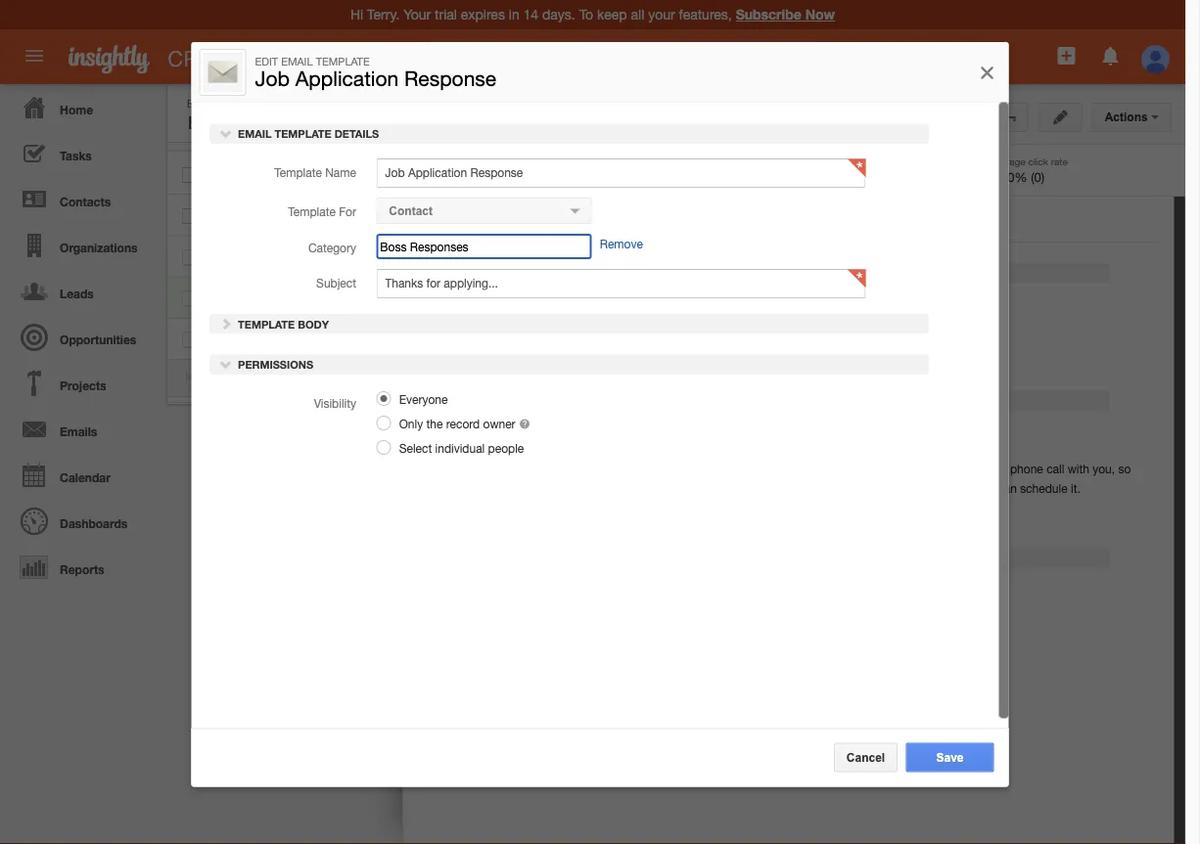 Task type: vqa. For each thing, say whether or not it's contained in the screenshot.
Started associated with 2. Add your customers
no



Task type: locate. For each thing, give the bounding box(es) containing it.
for right info
[[338, 204, 356, 218]]

Search all data.... text field
[[430, 41, 815, 76]]

row
[[167, 154, 886, 195], [167, 195, 886, 236], [167, 236, 886, 278], [167, 278, 886, 319]]

0 vertical spatial template for
[[288, 204, 356, 218]]

turtle for applying...
[[358, 291, 386, 305]]

contact cell right the right at the left top of page
[[490, 319, 547, 360]]

rate inside the average open rate 0.00% (0)
[[865, 156, 881, 167]]

1 terry turtle link from the top
[[329, 167, 386, 181]]

Name text field
[[376, 158, 865, 187]]

5 right -
[[807, 370, 813, 384]]

have
[[340, 167, 365, 181]]

5 terry from the top
[[329, 332, 354, 346]]

templates up cold
[[237, 113, 317, 133]]

3 terry turtle from the top
[[329, 250, 386, 263]]

0 horizontal spatial emails
[[60, 425, 97, 439]]

template
[[316, 55, 370, 68], [508, 97, 561, 110], [1053, 106, 1103, 119], [274, 127, 331, 140], [274, 165, 321, 178], [935, 177, 992, 190], [288, 204, 335, 218], [489, 267, 546, 280], [492, 296, 539, 310], [237, 318, 294, 330], [505, 318, 553, 332], [452, 394, 509, 407]]

email templates button
[[183, 109, 322, 138]]

with
[[1068, 462, 1090, 476]]

16- inside the r row
[[681, 332, 698, 346]]

time up times
[[704, 462, 727, 476]]

nov- inside row
[[698, 291, 724, 305]]

for up suggest
[[632, 462, 646, 476]]

record
[[446, 417, 479, 430]]

16- for thanks for applying...
[[681, 291, 698, 305]]

5
[[807, 370, 813, 384], [830, 370, 837, 384]]

4 contact 0% from the top
[[505, 332, 555, 346]]

0 horizontal spatial template body
[[234, 318, 328, 330]]

job up sent
[[473, 109, 508, 133]]

1 contact cell from the top
[[490, 195, 547, 236]]

3 turtle from the top
[[358, 250, 386, 263]]

job inside row
[[271, 291, 290, 305]]

4 0% from the top
[[538, 333, 555, 346]]

data processing addendum link
[[919, 461, 1067, 475]]

the right only
[[426, 417, 442, 430]]

23 inside the r row
[[724, 332, 737, 346]]

1 horizontal spatial thanks for applying...
[[594, 361, 707, 375]]

terry turtle link for connecting
[[329, 208, 386, 222]]

1 sales from the top
[[362, 168, 390, 181]]

1 horizontal spatial applying...
[[652, 361, 707, 375]]

time
[[369, 167, 391, 181], [704, 462, 727, 476]]

row down contact button
[[167, 236, 886, 278]]

3 row from the top
[[167, 236, 886, 278]]

terry inside the r row
[[329, 332, 354, 346]]

hiring cell
[[343, 278, 490, 319]]

average inside the average open rate 0.00% (0)
[[801, 156, 837, 167]]

email template details
[[234, 127, 378, 140], [449, 267, 593, 280]]

application inside edit email template job application response
[[295, 67, 399, 91]]

template name inside job application response dialog
[[274, 165, 356, 178]]

cancel button
[[834, 744, 898, 773]]

application right edit
[[295, 67, 399, 91]]

1 vertical spatial emails
[[60, 425, 97, 439]]

4 0% cell from the top
[[519, 319, 666, 360]]

contact right person?
[[505, 332, 547, 346]]

contact cell down lead
[[490, 195, 547, 236]]

1 16-nov-23 3:07 pm cell from the top
[[666, 278, 837, 319]]

2 horizontal spatial details
[[549, 267, 593, 280]]

3:07 inside row
[[740, 291, 763, 305]]

4 contact cell from the top
[[490, 319, 547, 360]]

2 16-nov-23 3:07 pm from the top
[[681, 332, 784, 346]]

0 vertical spatial name
[[325, 165, 356, 178]]

for right info
[[341, 208, 355, 222]]

0% cell up contact
[[519, 236, 666, 278]]

1 horizontal spatial email template details
[[449, 267, 593, 280]]

processing
[[947, 461, 1006, 475]]

(0) inside average click rate 0.00% (0)
[[1031, 169, 1045, 185]]

to inside row
[[395, 167, 405, 181]]

pm for thanks for applying...
[[767, 291, 784, 305]]

1 horizontal spatial 5
[[830, 370, 837, 384]]

subscribe now
[[736, 6, 835, 23]]

terry turtle inside the r row
[[329, 332, 386, 346]]

delivered
[[613, 156, 653, 167]]

category inside row
[[357, 126, 408, 140]]

3 0% from the top
[[538, 292, 555, 305]]

None checkbox
[[182, 125, 197, 140], [183, 167, 197, 183], [183, 250, 197, 266], [183, 291, 197, 307], [183, 333, 197, 348], [182, 125, 197, 140], [183, 167, 197, 183], [183, 250, 197, 266], [183, 291, 197, 307], [183, 333, 197, 348]]

1 vertical spatial name
[[543, 296, 574, 310]]

0% cell down the name text field
[[519, 195, 666, 236]]

0 vertical spatial nov-
[[698, 291, 724, 305]]

contact 0% right person?
[[505, 332, 555, 346]]

terry turtle link
[[329, 167, 386, 181], [329, 208, 386, 222], [329, 250, 386, 263], [329, 291, 386, 305], [329, 332, 386, 346]]

name up the r row
[[543, 296, 574, 310]]

templates
[[222, 97, 283, 110], [237, 113, 317, 133]]

click
[[1028, 156, 1048, 167]]

sales up general on the top
[[362, 168, 390, 181]]

0 horizontal spatial details
[[334, 127, 378, 140]]

2 0% cell from the top
[[519, 236, 666, 278]]

pm
[[767, 291, 784, 305], [767, 332, 784, 346]]

details
[[334, 127, 378, 140], [436, 216, 474, 230], [549, 267, 593, 280]]

projects
[[60, 379, 106, 393]]

you inside the r row
[[324, 332, 343, 346]]

1 vertical spatial template for
[[505, 318, 574, 332]]

0 vertical spatial applying...
[[359, 291, 413, 305]]

0 vertical spatial sales cell
[[343, 154, 490, 195]]

Subject text field
[[376, 269, 865, 298]]

calendar
[[60, 471, 110, 485]]

0 vertical spatial a
[[1001, 462, 1007, 476]]

contact left info
[[271, 208, 312, 222]]

contact down lead
[[505, 208, 547, 222]]

5 terry turtle from the top
[[329, 332, 386, 346]]

pm inside the r row
[[767, 332, 784, 346]]

1 vertical spatial 16-nov-23 3:07 pm
[[681, 332, 784, 346]]

1 vertical spatial body
[[512, 394, 543, 407]]

0% cell for thanks for applying...
[[519, 278, 666, 319]]

0 horizontal spatial 5
[[807, 370, 813, 384]]

1 vertical spatial template name
[[492, 296, 574, 310]]

1 (0) from the left
[[842, 169, 856, 185]]

pm for can you point me to the right person?
[[767, 332, 784, 346]]

(0) inside the average open rate 0.00% (0)
[[842, 169, 856, 185]]

0 horizontal spatial subject
[[316, 275, 356, 289]]

0 vertical spatial for
[[338, 204, 356, 218]]

None checkbox
[[183, 209, 197, 224]]

1 average from the left
[[801, 156, 837, 167]]

subject down the r row
[[534, 361, 574, 375]]

you right can
[[324, 332, 343, 346]]

2 terry from the top
[[329, 208, 354, 222]]

1 vertical spatial nov-
[[698, 332, 724, 346]]

1 horizontal spatial category
[[357, 126, 408, 140]]

body up this record will only be visible to its creator and administrators. image in the left of the page
[[512, 394, 543, 407]]

3 terry from the top
[[329, 250, 354, 263]]

5 terry turtle link from the top
[[329, 332, 386, 346]]

0 vertical spatial time
[[369, 167, 391, 181]]

contact inside button
[[389, 203, 432, 217]]

for
[[341, 208, 355, 222], [341, 250, 355, 263], [341, 291, 355, 305], [635, 361, 649, 375], [632, 462, 646, 476]]

for left contact
[[556, 318, 574, 332]]

0 horizontal spatial applying...
[[359, 291, 413, 305]]

email template details up the r row
[[449, 267, 593, 280]]

0 vertical spatial category
[[357, 126, 408, 140]]

5 turtle from the top
[[358, 332, 386, 346]]

terry for applying...
[[329, 291, 354, 305]]

2 vertical spatial body
[[546, 423, 574, 437]]

nov- for can you point me to the right person?
[[698, 332, 724, 346]]

none checkbox inside row
[[183, 209, 197, 224]]

emails up the 0
[[424, 156, 453, 167]]

application inside row
[[294, 291, 353, 305]]

terry turtle link for have
[[329, 167, 386, 181]]

1 horizontal spatial 1
[[789, 370, 796, 384]]

response
[[404, 67, 496, 91], [622, 109, 714, 133], [317, 250, 370, 263], [356, 291, 409, 305], [679, 296, 732, 310]]

turtle down thanks for contacting us.
[[358, 291, 386, 305]]

subject up job application response link at the left top of the page
[[316, 275, 356, 289]]

to
[[395, 167, 405, 181], [396, 332, 407, 346], [730, 462, 741, 476], [776, 462, 786, 476]]

1 terry turtle from the top
[[329, 167, 386, 181]]

contact cell down contact button
[[490, 236, 547, 278]]

3 contact 0% from the top
[[505, 291, 555, 305]]

1 1 from the left
[[352, 370, 359, 384]]

new
[[991, 106, 1015, 119]]

2 0% from the top
[[538, 251, 555, 263]]

in up we
[[988, 462, 998, 476]]

templates up chevron down icon
[[222, 97, 283, 110]]

1 vertical spatial email template details
[[449, 267, 593, 280]]

1 vertical spatial 3:07
[[740, 332, 763, 346]]

23
[[724, 291, 737, 305], [724, 332, 737, 346]]

5 left items
[[830, 370, 837, 384]]

0.00% for average open rate 0.00% (0)
[[801, 169, 839, 185]]

time right have
[[369, 167, 391, 181]]

you right do on the left
[[318, 167, 337, 181]]

1 up visibility
[[352, 370, 359, 384]]

0 vertical spatial details
[[334, 127, 378, 140]]

subject
[[316, 275, 356, 289], [534, 361, 574, 375]]

emails sent 0
[[424, 156, 476, 185]]

contact cell up person?
[[490, 278, 547, 319]]

for for response
[[341, 250, 355, 263]]

0 horizontal spatial rate
[[865, 156, 881, 167]]

0 horizontal spatial name
[[325, 165, 356, 178]]

terry for contacting
[[329, 250, 354, 263]]

terry for connecting
[[329, 208, 354, 222]]

1 horizontal spatial emails
[[424, 156, 453, 167]]

for left hiring
[[341, 291, 355, 305]]

0 vertical spatial subject
[[316, 275, 356, 289]]

leads link
[[5, 268, 157, 314]]

turtle down hiring
[[358, 332, 386, 346]]

email template categories
[[899, 177, 1065, 190]]

thanks for contacting us.
[[300, 250, 433, 263]]

recycle bin link
[[899, 125, 1001, 137]]

for for info
[[341, 208, 355, 222]]

of up visibility
[[339, 370, 349, 384]]

turtle down general on the top
[[358, 250, 386, 263]]

1 vertical spatial 16-
[[681, 332, 698, 346]]

2 vertical spatial you
[[760, 482, 779, 496]]

0 vertical spatial template body
[[234, 318, 328, 330]]

1 vertical spatial you
[[324, 332, 343, 346]]

0 vertical spatial sales
[[362, 168, 390, 181]]

0% cell down subject text box
[[519, 319, 666, 360]]

0% cell down remove link
[[519, 278, 666, 319]]

contact inside the r row
[[505, 332, 547, 346]]

application down inbound response link
[[294, 291, 353, 305]]

emails for emails
[[60, 425, 97, 439]]

1 rate from the left
[[865, 156, 881, 167]]

0 horizontal spatial thanks for applying...
[[300, 291, 413, 305]]

category inside job application response dialog
[[308, 240, 356, 254]]

job application response dialog
[[191, 42, 1009, 788]]

2 vertical spatial sales cell
[[343, 319, 490, 360]]

template for inside job application response dialog
[[288, 204, 356, 218]]

nov- inside the r row
[[698, 332, 724, 346]]

1 vertical spatial sales cell
[[343, 236, 490, 278]]

you inside thanks for taking the time to apply to our job posting. i would be interested in a phone call with you, so please suggest a few times that you are available in the coming week and we can schedule it.
[[760, 482, 779, 496]]

1 pm from the top
[[767, 291, 784, 305]]

sales down hiring
[[362, 333, 390, 346]]

name inside job application response dialog
[[325, 165, 356, 178]]

email inside edit email template job application response
[[281, 55, 313, 68]]

2 pm from the top
[[767, 332, 784, 346]]

1 terry from the top
[[329, 167, 354, 181]]

16-nov-23 3:07 pm inside row
[[681, 291, 784, 305]]

job
[[255, 67, 290, 91], [473, 109, 508, 133], [271, 291, 290, 305], [594, 296, 613, 310]]

average left 'open' in the top of the page
[[801, 156, 837, 167]]

-
[[799, 370, 804, 384]]

1 vertical spatial in
[[851, 482, 860, 496]]

1 3:07 from the top
[[740, 291, 763, 305]]

thanks inside thanks for taking the time to apply to our job posting. i would be interested in a phone call with you, so please suggest a few times that you are available in the coming week and we can schedule it.
[[590, 462, 628, 476]]

row containing job application response
[[167, 278, 886, 319]]

2 sales cell from the top
[[343, 236, 490, 278]]

2 nov- from the top
[[698, 332, 724, 346]]

3 contact cell from the top
[[490, 278, 547, 319]]

(0) down click
[[1031, 169, 1045, 185]]

0 vertical spatial body
[[297, 318, 328, 330]]

row down lead
[[167, 195, 886, 236]]

1 vertical spatial applying...
[[652, 361, 707, 375]]

None field
[[376, 233, 591, 259]]

0 vertical spatial 3:07
[[740, 291, 763, 305]]

details inside job application response dialog
[[334, 127, 378, 140]]

our
[[789, 462, 807, 476]]

2 3:07 from the top
[[740, 332, 763, 346]]

contact cell for thanks for connecting
[[490, 195, 547, 236]]

16- inside row
[[681, 291, 698, 305]]

body up can
[[297, 318, 328, 330]]

0 horizontal spatial template for
[[288, 204, 356, 218]]

4 terry turtle from the top
[[329, 291, 386, 305]]

r row
[[167, 319, 886, 360]]

2 horizontal spatial body
[[546, 423, 574, 437]]

4 terry turtle link from the top
[[329, 291, 386, 305]]

3 sales cell from the top
[[343, 319, 490, 360]]

1 turtle from the top
[[358, 167, 386, 181]]

3 sales from the top
[[362, 333, 390, 346]]

terry turtle link inside the r row
[[329, 332, 386, 346]]

for for application
[[341, 291, 355, 305]]

rate for average click rate 0.00% (0)
[[1051, 156, 1068, 167]]

application up contact
[[617, 296, 676, 310]]

0 horizontal spatial body
[[297, 318, 328, 330]]

job up "right" at top left
[[271, 291, 290, 305]]

contact 0% down lead
[[505, 208, 555, 222]]

terry turtle for point
[[329, 332, 386, 346]]

details link
[[424, 211, 486, 239]]

can you point me to the right person? link
[[300, 332, 499, 346]]

a left few
[[673, 482, 679, 496]]

1 16-nov-23 3:07 pm from the top
[[681, 291, 784, 305]]

me
[[377, 332, 393, 346]]

1 23 from the top
[[724, 291, 737, 305]]

to inside the r row
[[396, 332, 407, 346]]

2 terry turtle link from the top
[[329, 208, 386, 222]]

23 inside row
[[724, 291, 737, 305]]

a
[[1001, 462, 1007, 476], [673, 482, 679, 496]]

terry turtle for contacting
[[329, 250, 386, 263]]

email template
[[473, 97, 561, 110]]

right person
[[271, 332, 339, 346]]

email template details inside job application response dialog
[[234, 127, 378, 140]]

sales for have
[[362, 168, 390, 181]]

to left our
[[776, 462, 786, 476]]

rate
[[865, 156, 881, 167], [1051, 156, 1068, 167]]

right
[[430, 332, 453, 346]]

turtle up general on the top
[[358, 167, 386, 181]]

terry turtle link for applying...
[[329, 291, 386, 305]]

2 contact 0% from the top
[[505, 250, 555, 263]]

2 vertical spatial details
[[549, 267, 593, 280]]

contact cell
[[490, 195, 547, 236], [490, 236, 547, 278], [490, 278, 547, 319], [490, 319, 547, 360]]

thanks for applying... up point
[[300, 291, 413, 305]]

category down info
[[308, 240, 356, 254]]

0 horizontal spatial in
[[851, 482, 860, 496]]

2 sales from the top
[[362, 251, 390, 263]]

1
[[352, 370, 359, 384], [789, 370, 796, 384]]

16-nov-23 3:07 pm inside the r row
[[681, 332, 784, 346]]

contact up the r row
[[505, 291, 547, 305]]

16-nov-23 3:07 pm cell for can you point me to the right person?
[[666, 319, 837, 360]]

1 horizontal spatial details
[[436, 216, 474, 230]]

sales cell
[[343, 154, 490, 195], [343, 236, 490, 278], [343, 319, 490, 360]]

thanks for info
[[300, 208, 338, 222]]

template body up "right" at top left
[[234, 318, 328, 330]]

email inside row
[[299, 167, 327, 181]]

of 1
[[339, 370, 359, 384]]

2 rate from the left
[[1051, 156, 1068, 167]]

16-nov-23 3:07 pm cell for thanks for applying...
[[666, 278, 837, 319]]

people
[[488, 441, 524, 455]]

general
[[362, 209, 402, 222]]

body
[[297, 318, 328, 330], [512, 394, 543, 407], [546, 423, 574, 437]]

turtle up thanks for contacting us. link
[[358, 208, 386, 222]]

name right do on the left
[[325, 165, 356, 178]]

tasks link
[[5, 130, 157, 176]]

0 horizontal spatial category
[[308, 240, 356, 254]]

0 vertical spatial you
[[318, 167, 337, 181]]

1 vertical spatial category
[[308, 240, 356, 254]]

1 0% from the top
[[538, 209, 555, 222]]

rate right 'open' in the top of the page
[[865, 156, 881, 167]]

0 vertical spatial template name
[[274, 165, 356, 178]]

thanks for applying... inside row
[[300, 291, 413, 305]]

1 horizontal spatial name
[[543, 296, 574, 310]]

actions button
[[1092, 103, 1172, 132]]

1 0.00% from the left
[[801, 169, 839, 185]]

average inside average click rate 0.00% (0)
[[990, 156, 1026, 167]]

3 0% cell from the top
[[519, 278, 666, 319]]

2 terry turtle from the top
[[329, 208, 386, 222]]

general cell
[[343, 195, 490, 236]]

0 horizontal spatial 1
[[352, 370, 359, 384]]

0.00% inside average click rate 0.00% (0)
[[990, 169, 1028, 185]]

rate for average open rate 0.00% (0)
[[865, 156, 881, 167]]

contact 0% down contact button
[[505, 250, 555, 263]]

1 horizontal spatial for
[[556, 318, 574, 332]]

1 16- from the top
[[681, 291, 698, 305]]

to left the 0
[[395, 167, 405, 181]]

row containing contact info
[[167, 195, 886, 236]]

1 horizontal spatial average
[[990, 156, 1026, 167]]

23 for can you point me to the right person?
[[724, 332, 737, 346]]

sales inside the r row
[[362, 333, 390, 346]]

16- for can you point me to the right person?
[[681, 332, 698, 346]]

in down posting.
[[851, 482, 860, 496]]

the
[[410, 332, 426, 346], [426, 417, 442, 430], [684, 462, 701, 476], [863, 482, 880, 496]]

sales for point
[[362, 333, 390, 346]]

contact
[[598, 319, 652, 333]]

0 horizontal spatial average
[[801, 156, 837, 167]]

remove link
[[599, 236, 643, 250]]

0 horizontal spatial for
[[338, 204, 356, 218]]

1 vertical spatial details
[[436, 216, 474, 230]]

of right -
[[817, 370, 827, 384]]

cell
[[216, 154, 256, 195], [519, 154, 666, 195], [666, 154, 837, 195], [216, 195, 256, 236], [666, 195, 837, 236], [216, 236, 256, 278], [666, 236, 837, 278], [167, 278, 216, 319], [216, 278, 256, 319]]

info
[[316, 208, 335, 222]]

1 horizontal spatial subject
[[534, 361, 574, 375]]

0.00%
[[801, 169, 839, 185], [990, 169, 1028, 185]]

4 row from the top
[[167, 278, 886, 319]]

emails for emails sent 0
[[424, 156, 453, 167]]

contact 0% up the r row
[[505, 291, 555, 305]]

16-nov-23 3:07 pm cell
[[666, 278, 837, 319], [666, 319, 837, 360]]

1 vertical spatial pm
[[767, 332, 784, 346]]

lead
[[505, 167, 531, 181]]

0% cell for thanks for connecting
[[519, 195, 666, 236]]

contact down contact button
[[505, 250, 547, 263]]

to right me in the left top of the page
[[396, 332, 407, 346]]

show sidebar image
[[932, 106, 946, 119]]

0 vertical spatial 16-nov-23 3:07 pm
[[681, 291, 784, 305]]

2 of from the left
[[817, 370, 827, 384]]

2 vertical spatial sales
[[362, 333, 390, 346]]

2 row from the top
[[167, 195, 886, 236]]

pm inside row
[[767, 291, 784, 305]]

1 horizontal spatial template name
[[492, 296, 574, 310]]

1 nov- from the top
[[698, 291, 724, 305]]

nov-
[[698, 291, 724, 305], [698, 332, 724, 346]]

category up do you have time to connect?
[[357, 126, 408, 140]]

job application response
[[473, 109, 714, 133], [271, 291, 409, 305], [594, 296, 732, 310]]

1 contact 0% from the top
[[505, 208, 555, 222]]

1 sales cell from the top
[[343, 154, 490, 195]]

job application response up contact
[[594, 296, 732, 310]]

2 16-nov-23 3:07 pm cell from the top
[[666, 319, 837, 360]]

3:07 inside the r row
[[740, 332, 763, 346]]

the inside row
[[410, 332, 426, 346]]

row up person?
[[167, 278, 886, 319]]

for left contacting at the top
[[341, 250, 355, 263]]

a up can
[[1001, 462, 1007, 476]]

navigation
[[0, 84, 157, 590]]

suggest
[[628, 482, 670, 496]]

2 16- from the top
[[681, 332, 698, 346]]

contact for thanks for contacting us.
[[505, 250, 547, 263]]

0% inside the r row
[[538, 333, 555, 346]]

1 vertical spatial a
[[673, 482, 679, 496]]

1 horizontal spatial 0.00%
[[990, 169, 1028, 185]]

1 horizontal spatial time
[[704, 462, 727, 476]]

home link
[[5, 84, 157, 130]]

contact 0% for thanks for applying...
[[505, 291, 555, 305]]

you left the are
[[760, 482, 779, 496]]

2 (0) from the left
[[1031, 169, 1045, 185]]

0 horizontal spatial of
[[339, 370, 349, 384]]

for inside thanks for taking the time to apply to our job posting. i would be interested in a phone call with you, so please suggest a few times that you are available in the coming week and we can schedule it.
[[632, 462, 646, 476]]

contact down the 0
[[389, 203, 432, 217]]

0% cell for can you point me to the right person?
[[519, 319, 666, 360]]

contact cell for thanks for contacting us.
[[490, 236, 547, 278]]

name
[[325, 165, 356, 178], [543, 296, 574, 310]]

2 23 from the top
[[724, 332, 737, 346]]

1 0% cell from the top
[[519, 195, 666, 236]]

inbound response link
[[271, 250, 380, 263]]

contact 0%
[[505, 208, 555, 222], [505, 250, 555, 263], [505, 291, 555, 305], [505, 332, 555, 346]]

terry turtle for connecting
[[329, 208, 386, 222]]

0 vertical spatial email template details
[[234, 127, 378, 140]]

row down 'category' row
[[167, 154, 886, 195]]

template body up owner
[[449, 394, 543, 407]]

1 horizontal spatial in
[[988, 462, 998, 476]]

average open rate 0.00% (0)
[[801, 156, 881, 185]]

0 vertical spatial pm
[[767, 291, 784, 305]]

1 row from the top
[[167, 154, 886, 195]]

category
[[357, 126, 408, 140], [308, 240, 356, 254]]

0 vertical spatial emails
[[424, 156, 453, 167]]

contact for thanks for connecting
[[505, 208, 547, 222]]

time inside r row group
[[369, 167, 391, 181]]

application
[[295, 67, 399, 91], [513, 109, 616, 133], [294, 291, 353, 305], [617, 296, 676, 310]]

None radio
[[376, 391, 390, 406], [376, 416, 390, 430], [376, 440, 390, 455], [376, 391, 390, 406], [376, 416, 390, 430], [376, 440, 390, 455]]

body right this record will only be visible to its creator and administrators. image in the left of the page
[[546, 423, 574, 437]]

job up email templates email templates
[[255, 67, 290, 91]]

2 average from the left
[[990, 156, 1026, 167]]

23 for thanks for applying...
[[724, 291, 737, 305]]

0 horizontal spatial 0.00%
[[801, 169, 839, 185]]

contact 0% inside the r row
[[505, 332, 555, 346]]

0.00% inside the average open rate 0.00% (0)
[[801, 169, 839, 185]]

application up lead
[[513, 109, 616, 133]]

the left the right at the left top of page
[[410, 332, 426, 346]]

emails inside navigation
[[60, 425, 97, 439]]

the down i
[[863, 482, 880, 496]]

4 terry from the top
[[329, 291, 354, 305]]

0% cell
[[519, 195, 666, 236], [519, 236, 666, 278], [519, 278, 666, 319], [519, 319, 666, 360]]

2 0.00% from the left
[[990, 169, 1028, 185]]

contact 0% for thanks for contacting us.
[[505, 250, 555, 263]]

1 horizontal spatial of
[[817, 370, 827, 384]]

emails inside emails sent 0
[[424, 156, 453, 167]]

4 turtle from the top
[[358, 291, 386, 305]]

0% for thanks for contacting us.
[[538, 251, 555, 263]]

0 vertical spatial 16-
[[681, 291, 698, 305]]

turtle inside the r row
[[358, 332, 386, 346]]

rate right click
[[1051, 156, 1068, 167]]

average left click
[[990, 156, 1026, 167]]

to up that
[[730, 462, 741, 476]]

thanks for applying... down contact
[[594, 361, 707, 375]]

0 vertical spatial 23
[[724, 291, 737, 305]]

2 contact cell from the top
[[490, 236, 547, 278]]

0 horizontal spatial (0)
[[842, 169, 856, 185]]

0 vertical spatial thanks for applying...
[[300, 291, 413, 305]]

categories
[[995, 177, 1065, 190]]

we
[[979, 482, 995, 496]]

1 vertical spatial time
[[704, 462, 727, 476]]

1 vertical spatial thanks for applying...
[[594, 361, 707, 375]]

are
[[782, 482, 799, 496]]

(0) down 'open' in the top of the page
[[842, 169, 856, 185]]

0 horizontal spatial email template details
[[234, 127, 378, 140]]

terry for have
[[329, 167, 354, 181]]

1 vertical spatial sales
[[362, 251, 390, 263]]

2 turtle from the top
[[358, 208, 386, 222]]

email template details up do on the left
[[234, 127, 378, 140]]

3 terry turtle link from the top
[[329, 250, 386, 263]]

template for
[[288, 204, 356, 218], [505, 318, 574, 332]]

job application response down inbound response link
[[271, 291, 409, 305]]

sales up hiring
[[362, 251, 390, 263]]

1 horizontal spatial (0)
[[1031, 169, 1045, 185]]

1 left -
[[789, 370, 796, 384]]

emails up the calendar "link"
[[60, 425, 97, 439]]

0 horizontal spatial template name
[[274, 165, 356, 178]]

for
[[338, 204, 356, 218], [556, 318, 574, 332]]

rate inside average click rate 0.00% (0)
[[1051, 156, 1068, 167]]

now
[[805, 6, 835, 23]]

addendum
[[1009, 461, 1067, 475]]



Task type: describe. For each thing, give the bounding box(es) containing it.
0% for can you point me to the right person?
[[538, 333, 555, 346]]

be
[[917, 462, 930, 476]]

row containing inbound response
[[167, 236, 886, 278]]

body inside job application response dialog
[[297, 318, 328, 330]]

the up few
[[684, 462, 701, 476]]

you for cold email
[[318, 167, 337, 181]]

1 5 from the left
[[807, 370, 813, 384]]

job
[[810, 462, 826, 476]]

contacts
[[60, 195, 111, 209]]

applying... inside r row group
[[359, 291, 413, 305]]

nov- for thanks for applying...
[[698, 291, 724, 305]]

can you point me to the right person?
[[300, 332, 499, 346]]

do you have time to connect? link
[[300, 167, 457, 181]]

thanks for taking the time to apply to our job posting. i would be interested in a phone call with you, so please suggest a few times that you are available in the coming week and we can schedule it.
[[590, 462, 1131, 496]]

leads
[[60, 287, 94, 301]]

contact 0% for can you point me to the right person?
[[505, 332, 555, 346]]

terry turtle for applying...
[[329, 291, 386, 305]]

thanks for application
[[300, 291, 338, 305]]

items
[[840, 370, 868, 384]]

everyone
[[395, 392, 447, 406]]

r link
[[231, 327, 255, 351]]

contact button
[[376, 197, 591, 224]]

record permissions image
[[720, 109, 738, 133]]

template inside 'link'
[[1053, 106, 1103, 119]]

new email template
[[991, 106, 1103, 119]]

sales cell for me
[[343, 319, 490, 360]]

contact cell for thanks for applying...
[[490, 278, 547, 319]]

1 horizontal spatial a
[[1001, 462, 1007, 476]]

template inside edit email template job application response
[[316, 55, 370, 68]]

available
[[802, 482, 848, 496]]

0 vertical spatial in
[[988, 462, 998, 476]]

would
[[882, 462, 913, 476]]

apply
[[744, 462, 773, 476]]

data
[[919, 461, 944, 475]]

1 horizontal spatial template for
[[505, 318, 574, 332]]

connect?
[[408, 167, 457, 181]]

email templates email templates
[[187, 97, 317, 133]]

save button
[[906, 744, 994, 773]]

save
[[936, 751, 964, 765]]

job application response link
[[271, 291, 418, 305]]

new email template link
[[978, 98, 1116, 127]]

thanks for applying... link
[[300, 291, 413, 305]]

chevron down image
[[219, 357, 233, 371]]

visibility
[[313, 396, 356, 410]]

crm
[[168, 46, 217, 71]]

week
[[925, 482, 953, 496]]

job up contact
[[594, 296, 613, 310]]

schedule
[[1020, 482, 1068, 496]]

for down contact
[[635, 361, 649, 375]]

organizations
[[60, 241, 138, 255]]

thanks for contacting us. link
[[300, 250, 433, 263]]

average click rate 0.00% (0)
[[990, 156, 1068, 185]]

0% for thanks for connecting
[[538, 209, 555, 222]]

inbound
[[271, 250, 314, 263]]

thanks for response
[[300, 250, 338, 263]]

hiring
[[362, 292, 393, 305]]

template body inside job application response dialog
[[234, 318, 328, 330]]

contact 0% for thanks for connecting
[[505, 208, 555, 222]]

0 horizontal spatial a
[[673, 482, 679, 496]]

home
[[60, 103, 93, 117]]

phone
[[1010, 462, 1043, 476]]

turtle for connecting
[[358, 208, 386, 222]]

tasks
[[60, 149, 92, 163]]

16-nov-23 3:07 pm for can you point me to the right person?
[[681, 332, 784, 346]]

open
[[840, 156, 862, 167]]

email inside 'link'
[[1018, 106, 1049, 119]]

turtle for point
[[358, 332, 386, 346]]

sales cell for us.
[[343, 236, 490, 278]]

thanks for connecting link
[[300, 208, 417, 222]]

average for average click rate 0.00% (0)
[[990, 156, 1026, 167]]

sales for contacting
[[362, 251, 390, 263]]

1 vertical spatial for
[[556, 318, 574, 332]]

contact for can you point me to the right person?
[[505, 332, 547, 346]]

do you have time to connect?
[[300, 167, 457, 181]]

terry turtle link for point
[[329, 332, 386, 346]]

email body
[[514, 423, 574, 437]]

response inside edit email template job application response
[[404, 67, 496, 91]]

opportunities link
[[5, 314, 157, 360]]

3:07 for thanks for applying...
[[740, 291, 763, 305]]

subject inside job application response dialog
[[316, 275, 356, 289]]

lead cell
[[490, 154, 531, 195]]

contact cell for can you point me to the right person?
[[490, 319, 547, 360]]

right person link
[[271, 332, 348, 346]]

i
[[875, 462, 878, 476]]

1 of from the left
[[339, 370, 349, 384]]

navigation containing home
[[0, 84, 157, 590]]

1 vertical spatial subject
[[534, 361, 574, 375]]

dashboards link
[[5, 498, 157, 544]]

interested
[[933, 462, 985, 476]]

so
[[1118, 462, 1131, 476]]

actions
[[1105, 111, 1151, 124]]

reports link
[[5, 544, 157, 590]]

you for right person
[[324, 332, 343, 346]]

please
[[590, 482, 625, 496]]

1 vertical spatial templates
[[237, 113, 317, 133]]

terry turtle link for contacting
[[329, 250, 386, 263]]

turtle for contacting
[[358, 250, 386, 263]]

job application response up delivered
[[473, 109, 714, 133]]

sales cell for time
[[343, 154, 490, 195]]

16-nov-23 3:07 pm for thanks for applying...
[[681, 291, 784, 305]]

edit
[[255, 55, 278, 68]]

job inside edit email template job application response
[[255, 67, 290, 91]]

terry for point
[[329, 332, 354, 346]]

0% cell for thanks for contacting us.
[[519, 236, 666, 278]]

cold
[[271, 167, 295, 181]]

email template image
[[421, 95, 460, 134]]

0 vertical spatial templates
[[222, 97, 283, 110]]

sent
[[455, 156, 476, 167]]

only
[[399, 417, 423, 430]]

person?
[[456, 332, 499, 346]]

job application response inside row
[[271, 291, 409, 305]]

recycle
[[918, 125, 970, 137]]

chevron down image
[[219, 126, 233, 140]]

contact info link
[[271, 208, 345, 222]]

the inside job application response dialog
[[426, 417, 442, 430]]

edit email template job application response
[[255, 55, 496, 91]]

2 5 from the left
[[830, 370, 837, 384]]

contact for thanks for applying...
[[505, 291, 547, 305]]

select individual people
[[395, 441, 524, 455]]

0% for thanks for applying...
[[538, 292, 555, 305]]

page
[[252, 370, 279, 384]]

emails link
[[5, 406, 157, 452]]

permissions
[[234, 358, 313, 371]]

row containing cold email
[[167, 154, 886, 195]]

projects link
[[5, 360, 157, 406]]

posting.
[[830, 462, 872, 476]]

can
[[998, 482, 1017, 496]]

notifications image
[[1099, 44, 1123, 68]]

bin
[[973, 125, 991, 137]]

(0) for average click rate 0.00% (0)
[[1031, 169, 1045, 185]]

Search this list... text field
[[433, 98, 653, 127]]

time inside thanks for taking the time to apply to our job posting. i would be interested in a phone call with you, so please suggest a few times that you are available in the coming week and we can schedule it.
[[704, 462, 727, 476]]

contacting
[[359, 250, 414, 263]]

0
[[424, 169, 431, 185]]

times
[[705, 482, 733, 496]]

connecting
[[359, 208, 417, 222]]

1 vertical spatial template body
[[449, 394, 543, 407]]

dashboards
[[60, 517, 127, 531]]

category row
[[167, 115, 885, 151]]

owner
[[483, 417, 515, 430]]

0.00% for average click rate 0.00% (0)
[[990, 169, 1028, 185]]

none field inside job application response dialog
[[376, 233, 591, 259]]

(0) for average open rate 0.00% (0)
[[842, 169, 856, 185]]

1 horizontal spatial body
[[512, 394, 543, 407]]

inbound response
[[271, 250, 370, 263]]

contact info
[[271, 208, 335, 222]]

recycle bin
[[918, 125, 991, 137]]

close image
[[978, 61, 997, 84]]

right
[[271, 332, 298, 346]]

3:07 for can you point me to the right person?
[[740, 332, 763, 346]]

r row group
[[167, 154, 886, 360]]

average for average open rate 0.00% (0)
[[801, 156, 837, 167]]

this record will only be visible to its creator and administrators. image
[[518, 417, 530, 430]]

terry turtle for have
[[329, 167, 386, 181]]

chevron right image
[[219, 317, 233, 330]]

2 1 from the left
[[789, 370, 796, 384]]

turtle for have
[[358, 167, 386, 181]]

cancel
[[847, 751, 885, 765]]

for inside job application response dialog
[[338, 204, 356, 218]]

calendar link
[[5, 452, 157, 498]]



